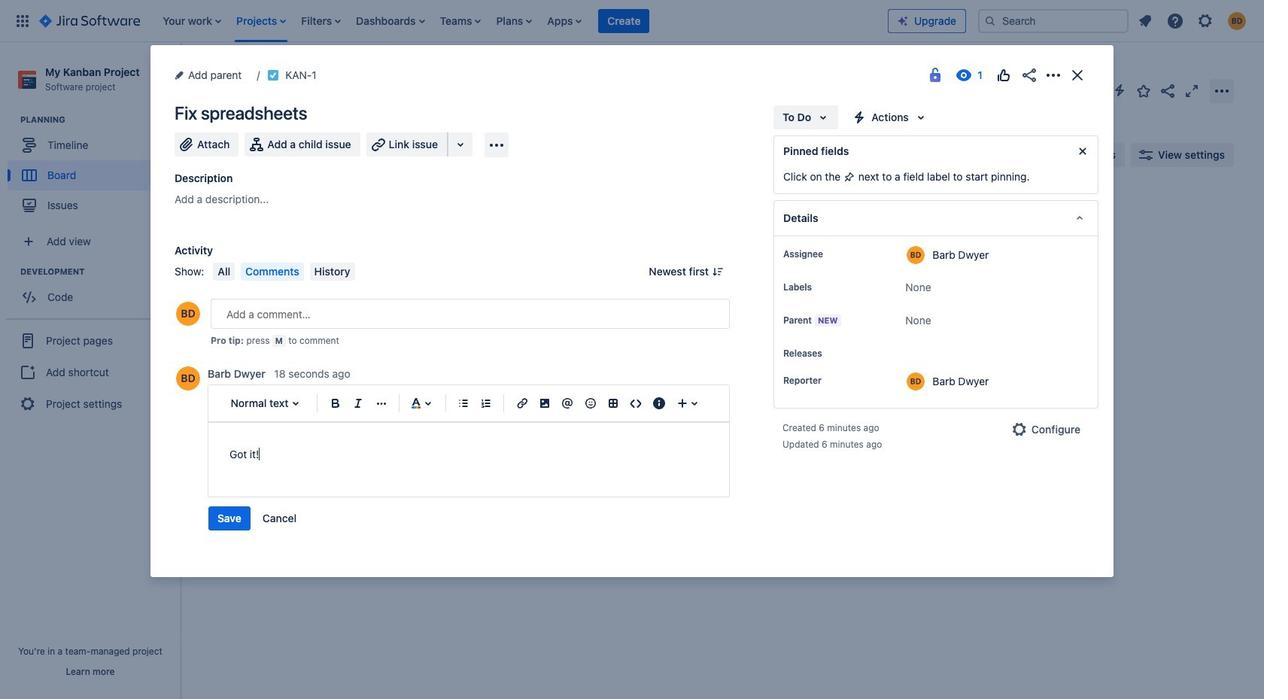 Task type: locate. For each thing, give the bounding box(es) containing it.
bold ⌘b image
[[326, 394, 344, 413]]

heading
[[20, 114, 180, 126], [20, 266, 180, 278]]

banner
[[0, 0, 1265, 42]]

assignee pin to top. only you can see pinned fields. image
[[827, 248, 839, 260]]

task image
[[224, 273, 236, 285]]

star kan board image
[[1135, 82, 1153, 100]]

copy link to issue image
[[314, 69, 326, 81]]

enter full screen image
[[1183, 82, 1202, 100]]

task image
[[267, 69, 280, 81]]

menu bar
[[210, 263, 358, 281]]

0 vertical spatial heading
[[20, 114, 180, 126]]

primary element
[[9, 0, 888, 42]]

actions image
[[1045, 66, 1063, 84]]

close image
[[1069, 66, 1087, 84]]

list
[[155, 0, 888, 42], [1132, 7, 1256, 34]]

info panel image
[[650, 394, 668, 413]]

list item
[[158, 0, 226, 42], [232, 0, 291, 42], [297, 0, 346, 42], [352, 0, 430, 42], [436, 0, 486, 42], [492, 0, 537, 42], [543, 0, 587, 42], [598, 8, 651, 34]]

group
[[8, 114, 180, 225], [8, 266, 180, 317], [6, 319, 175, 425], [209, 507, 306, 531]]

dialog
[[151, 45, 1114, 577]]

add image, video, or file image
[[536, 394, 554, 413]]

italic ⌘i image
[[349, 394, 368, 413]]

labels pin to top. only you can see pinned fields. image
[[815, 282, 827, 294]]

None search field
[[979, 9, 1129, 33]]

list item inside primary element
[[598, 8, 651, 34]]

emoji image
[[582, 394, 600, 413]]

Add a comment… field
[[211, 299, 730, 329]]

jira software image
[[39, 12, 140, 30], [39, 12, 140, 30]]

link image
[[513, 394, 531, 413]]

sidebar element
[[0, 42, 181, 699]]

create column image
[[851, 197, 869, 215]]

1 vertical spatial heading
[[20, 266, 180, 278]]

Comment - Main content area, start typing to enter text. text field
[[230, 446, 708, 464]]



Task type: describe. For each thing, give the bounding box(es) containing it.
reporter pin to top. only you can see pinned fields. image
[[825, 375, 837, 387]]

hide message image
[[1074, 142, 1092, 160]]

more information about barb dwyer image
[[907, 373, 926, 391]]

2 heading from the top
[[20, 266, 180, 278]]

numbered list ⌘⇧7 image
[[478, 394, 496, 413]]

1 horizontal spatial list
[[1132, 7, 1256, 34]]

code snippet image
[[627, 394, 646, 413]]

more information about barb dwyer image
[[907, 246, 926, 264]]

Search this board text field
[[212, 142, 282, 169]]

add people image
[[370, 146, 388, 164]]

mention image
[[559, 394, 577, 413]]

details element
[[774, 200, 1099, 236]]

0 horizontal spatial list
[[155, 0, 888, 42]]

Search field
[[979, 9, 1129, 33]]

table image
[[605, 394, 623, 413]]

vote options: no one has voted for this issue yet. image
[[995, 66, 1013, 84]]

add app image
[[488, 136, 506, 154]]

1 heading from the top
[[20, 114, 180, 126]]

bullet list ⌘⇧8 image
[[455, 394, 473, 413]]

search image
[[985, 15, 997, 27]]

link web pages and more image
[[452, 136, 470, 154]]



Task type: vqa. For each thing, say whether or not it's contained in the screenshot.
Goal Image
no



